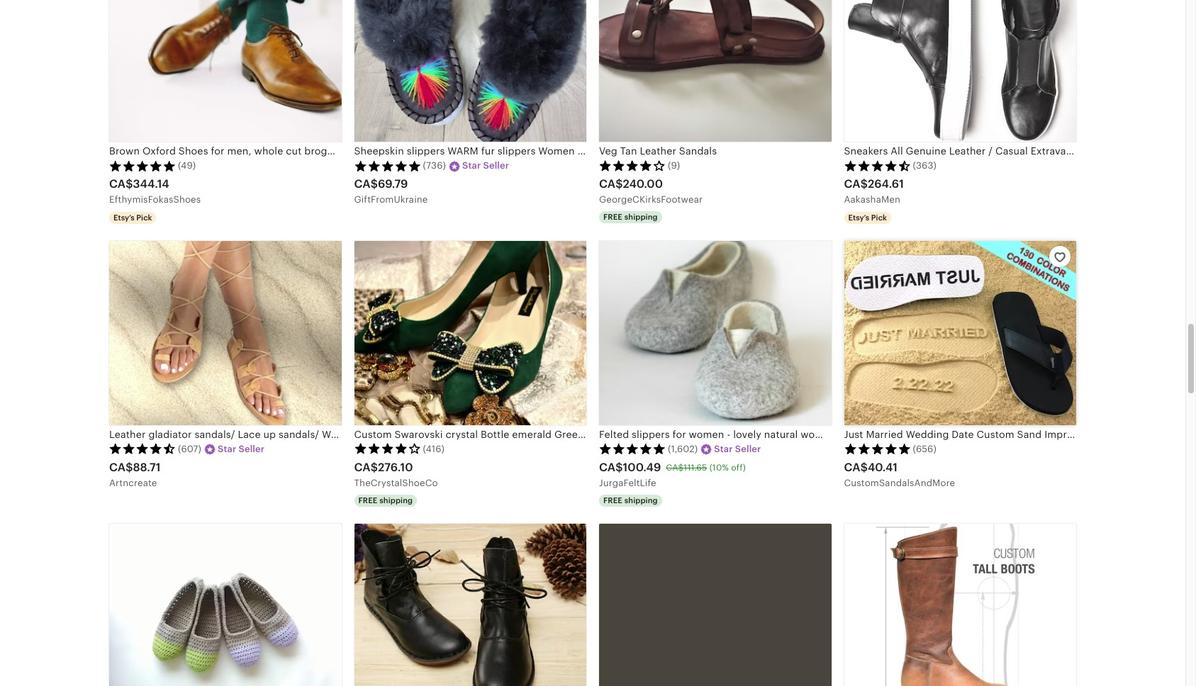 Task type: locate. For each thing, give the bounding box(es) containing it.
etsy's pick for 264.61
[[848, 213, 887, 222]]

5 out of 5 stars image for 344.14
[[109, 160, 176, 171]]

seller right the (607)
[[239, 444, 265, 455]]

shoes
[[474, 145, 502, 157], [876, 429, 904, 440]]

star seller for 88.71
[[218, 444, 265, 455]]

sheepskin  slippers warm fur slippers women moccasins warm leather home shoes rainbow embroidery only one pair size us 8-8.5 eu 39 image
[[354, 0, 586, 142]]

1 horizontal spatial 4.5 out of 5 stars image
[[844, 160, 911, 171]]

5 out of 5 stars image
[[109, 160, 176, 171], [354, 160, 421, 171], [599, 443, 666, 455], [844, 443, 911, 455]]

free for 276.10
[[358, 496, 377, 505]]

free down georgeckirksfootwear
[[603, 213, 622, 221]]

etsy's pick down aakashamen
[[848, 213, 887, 222]]

sand
[[1017, 429, 1042, 440]]

etsy's pick
[[113, 213, 152, 222], [848, 213, 887, 222]]

married
[[866, 429, 903, 440]]

2 pick from the left
[[871, 213, 887, 222]]

0 horizontal spatial for
[[211, 145, 224, 157]]

of
[[951, 429, 961, 440]]

5 out of 5 stars image up 344.14
[[109, 160, 176, 171]]

in up "(656)"
[[907, 429, 916, 440]]

brogues
[[304, 145, 344, 157]]

69.79
[[378, 177, 408, 191]]

free
[[603, 213, 622, 221], [358, 496, 377, 505], [603, 496, 622, 505]]

ca$ down the veg
[[599, 177, 623, 191]]

1 horizontal spatial star seller
[[462, 161, 509, 171]]

star seller right the (607)
[[218, 444, 265, 455]]

1 etsy's from the left
[[113, 213, 134, 222]]

flat
[[420, 145, 435, 157]]

just
[[844, 429, 863, 440]]

shipping down thecrystalshoeco
[[379, 496, 413, 505]]

sandals up (9)
[[679, 145, 717, 157]]

etsy's down efthymisfokasshoes
[[113, 213, 134, 222]]

5 out of 5 stars image down married
[[844, 443, 911, 455]]

ca$ down the just
[[844, 461, 868, 474]]

ca$ inside ca$ 240.00 georgeckirksfootwear
[[599, 177, 623, 191]]

2 etsy's pick from the left
[[848, 213, 887, 222]]

aakashamen
[[844, 194, 900, 205]]

4.5 out of 5 stars image up 88.71
[[109, 443, 176, 455]]

13
[[1187, 429, 1196, 440]]

and
[[438, 145, 456, 157], [993, 429, 1011, 440]]

(363)
[[913, 161, 937, 171]]

0 horizontal spatial and
[[438, 145, 456, 157]]

(656)
[[913, 444, 936, 455]]

ca$ 344.14 efthymisfokasshoes
[[109, 177, 201, 205]]

white
[[964, 429, 990, 440]]

leather gladiator sandals/ lace up sandals/ womens sandals/ beach shoes/ ancient greek sandals/ spartan sandals/ genuine leather sandals image
[[109, 241, 341, 425]]

ca$ inside ca$ 69.79 giftfromukraine
[[354, 177, 378, 191]]

0 horizontal spatial 4.5 out of 5 stars image
[[109, 443, 176, 455]]

star up (10%
[[714, 444, 733, 455]]

(9)
[[668, 161, 680, 171]]

4 out of 5 stars image for 240.00
[[599, 160, 666, 171]]

4.5 out of 5 stars image for 264.61
[[844, 160, 911, 171]]

1 horizontal spatial pick
[[871, 213, 887, 222]]

for left men,
[[211, 145, 224, 157]]

shoes right tie
[[474, 145, 502, 157]]

pick down aakashamen
[[871, 213, 887, 222]]

star seller down tie
[[462, 161, 509, 171]]

natural
[[764, 429, 798, 440]]

ca$ 264.61 aakashamen
[[844, 177, 904, 205]]

star down tie
[[462, 161, 481, 171]]

felted slippers for women - lovely natural womens house shoes in colors of white and grey
[[599, 429, 1035, 440]]

and left tie
[[438, 145, 456, 157]]

felted slippers for women - lovely natural womens house shoes in colors of white and grey image
[[599, 241, 831, 425]]

lightweight slippers, antiperspirant, cotton crochet slippers, home slippers, crochet women gift, simply slippers image
[[109, 524, 341, 686]]

in left 13
[[1176, 429, 1184, 440]]

0 horizontal spatial seller
[[239, 444, 265, 455]]

free shipping down georgeckirksfootwear
[[603, 213, 658, 221]]

0 vertical spatial 4.5 out of 5 stars image
[[844, 160, 911, 171]]

4 out of 5 stars image up the 276.10
[[354, 443, 421, 455]]

(1,602)
[[668, 444, 698, 455]]

sandals
[[679, 145, 717, 157], [1082, 429, 1120, 440]]

(49)
[[178, 161, 196, 171]]

0 horizontal spatial star seller
[[218, 444, 265, 455]]

free shipping down jurgafeltlife
[[603, 496, 658, 505]]

pick
[[136, 213, 152, 222], [871, 213, 887, 222]]

344.14
[[133, 177, 169, 191]]

4.5 out of 5 stars image up "264.61"
[[844, 160, 911, 171]]

slippers
[[632, 429, 670, 440]]

etsy's down aakashamen
[[848, 213, 869, 222]]

free down thecrystalshoeco
[[358, 496, 377, 505]]

1 horizontal spatial for
[[673, 429, 686, 440]]

- left available
[[1123, 429, 1126, 440]]

(607)
[[178, 444, 201, 455]]

5 out of 5 stars image for 69.79
[[354, 160, 421, 171]]

0 horizontal spatial etsy's pick
[[113, 213, 152, 222]]

jurgafeltlife
[[599, 478, 656, 488]]

0 vertical spatial shoes
[[474, 145, 502, 157]]

star right the (607)
[[218, 444, 236, 455]]

ca$ inside ca$ 264.61 aakashamen
[[844, 177, 868, 191]]

2 horizontal spatial seller
[[735, 444, 761, 455]]

1 in from the left
[[907, 429, 916, 440]]

shoes,
[[386, 145, 417, 157]]

1 horizontal spatial seller
[[483, 161, 509, 171]]

free shipping for 276.10
[[358, 496, 413, 505]]

111.65
[[684, 463, 707, 473]]

in for colors
[[907, 429, 916, 440]]

0 horizontal spatial -
[[727, 429, 730, 440]]

4 out of 5 stars image for 276.10
[[354, 443, 421, 455]]

1 pick from the left
[[136, 213, 152, 222]]

4.5 out of 5 stars image
[[844, 160, 911, 171], [109, 443, 176, 455]]

1 horizontal spatial in
[[1176, 429, 1184, 440]]

seller down lovely
[[735, 444, 761, 455]]

star
[[462, 161, 481, 171], [218, 444, 236, 455], [714, 444, 733, 455]]

ca$ up jurgafeltlife
[[599, 461, 623, 474]]

2 etsy's from the left
[[848, 213, 869, 222]]

-
[[727, 429, 730, 440], [1123, 429, 1126, 440]]

0 horizontal spatial in
[[907, 429, 916, 440]]

1 horizontal spatial star
[[462, 161, 481, 171]]

240.00
[[623, 177, 663, 191]]

(10%
[[709, 463, 729, 473]]

(416)
[[423, 444, 445, 455]]

ca$ up aakashamen
[[844, 177, 868, 191]]

0 vertical spatial 4 out of 5 stars image
[[599, 160, 666, 171]]

shipping
[[624, 213, 658, 221], [379, 496, 413, 505], [624, 496, 658, 505]]

customsandalsandmore
[[844, 478, 955, 488]]

and left grey
[[993, 429, 1011, 440]]

1 vertical spatial shoes
[[876, 429, 904, 440]]

custom swarovski crystal bottle emerald green velvet suede bridal wedding bow court low heel shoe pump image
[[354, 241, 586, 425]]

1 vertical spatial sandals
[[1082, 429, 1120, 440]]

1 horizontal spatial shoes
[[876, 429, 904, 440]]

0 vertical spatial sandals
[[679, 145, 717, 157]]

in
[[907, 429, 916, 440], [1176, 429, 1184, 440]]

grey
[[1014, 429, 1035, 440]]

seller
[[483, 161, 509, 171], [239, 444, 265, 455], [735, 444, 761, 455]]

oxford
[[142, 145, 176, 157]]

veg
[[599, 145, 617, 157]]

1 horizontal spatial etsy's pick
[[848, 213, 887, 222]]

ca$ up giftfromukraine
[[354, 177, 378, 191]]

264.61
[[868, 177, 904, 191]]

in for 13
[[1176, 429, 1184, 440]]

ca$ down (1,602)
[[666, 463, 684, 473]]

artncreate
[[109, 478, 157, 488]]

4 out of 5 stars image down tan
[[599, 160, 666, 171]]

5 out of 5 stars image up 69.79
[[354, 160, 421, 171]]

1 vertical spatial for
[[673, 429, 686, 440]]

ca$ inside ca$ 276.10 thecrystalshoeco
[[354, 461, 378, 474]]

seller right (736)
[[483, 161, 509, 171]]

0 horizontal spatial shoes
[[474, 145, 502, 157]]

men,
[[227, 145, 251, 157]]

ca$ 40.41 customsandalsandmore
[[844, 461, 955, 488]]

100.49
[[623, 461, 661, 474]]

ca$ inside ca$ 344.14 efthymisfokasshoes
[[109, 177, 133, 191]]

star for 69.79
[[462, 161, 481, 171]]

sneakers all genuine leather / casual extravagant "must have" elastic band sneakers by aakasha men a15353m image
[[844, 0, 1076, 142]]

1 vertical spatial 4 out of 5 stars image
[[354, 443, 421, 455]]

free shipping
[[603, 213, 658, 221], [358, 496, 413, 505], [603, 496, 658, 505]]

pick for 344.14
[[136, 213, 152, 222]]

tan
[[620, 145, 637, 157]]

star for 88.71
[[218, 444, 236, 455]]

georgeckirksfootwear
[[599, 194, 703, 205]]

ca$ down brown
[[109, 177, 133, 191]]

leather
[[640, 145, 676, 157]]

free down jurgafeltlife
[[603, 496, 622, 505]]

0 vertical spatial and
[[438, 145, 456, 157]]

just married wedding date custom sand imprint sandals - available in 13
[[844, 429, 1196, 440]]

shoes right house
[[876, 429, 904, 440]]

ca$ for 40.41
[[844, 461, 868, 474]]

ca$ 88.71 artncreate
[[109, 461, 161, 488]]

etsy's pick for 344.14
[[113, 213, 152, 222]]

star seller down lovely
[[714, 444, 761, 455]]

seller for 88.71
[[239, 444, 265, 455]]

0 horizontal spatial star
[[218, 444, 236, 455]]

ca$ inside ca$ 88.71 artncreate
[[109, 461, 133, 474]]

womens
[[801, 429, 841, 440]]

1 etsy's pick from the left
[[113, 213, 152, 222]]

1 vertical spatial and
[[993, 429, 1011, 440]]

1 horizontal spatial -
[[1123, 429, 1126, 440]]

5 out of 5 stars image up 100.49
[[599, 443, 666, 455]]

pick for 264.61
[[871, 213, 887, 222]]

for up (1,602)
[[673, 429, 686, 440]]

ca$ up thecrystalshoeco
[[354, 461, 378, 474]]

etsy's for 264.61
[[848, 213, 869, 222]]

0 horizontal spatial 4 out of 5 stars image
[[354, 443, 421, 455]]

1 horizontal spatial sandals
[[1082, 429, 1120, 440]]

1 horizontal spatial etsy's
[[848, 213, 869, 222]]

free shipping down thecrystalshoeco
[[358, 496, 413, 505]]

1 horizontal spatial 4 out of 5 stars image
[[599, 160, 666, 171]]

2 horizontal spatial star seller
[[714, 444, 761, 455]]

etsy's pick down efthymisfokasshoes
[[113, 213, 152, 222]]

0 horizontal spatial pick
[[136, 213, 152, 222]]

sandals right imprint on the bottom of the page
[[1082, 429, 1120, 440]]

for
[[211, 145, 224, 157], [673, 429, 686, 440]]

1 vertical spatial 4.5 out of 5 stars image
[[109, 443, 176, 455]]

0 horizontal spatial etsy's
[[113, 213, 134, 222]]

felted
[[599, 429, 629, 440]]

2 in from the left
[[1176, 429, 1184, 440]]

ca$
[[109, 177, 133, 191], [354, 177, 378, 191], [599, 177, 623, 191], [844, 177, 868, 191], [109, 461, 133, 474], [354, 461, 378, 474], [599, 461, 623, 474], [844, 461, 868, 474], [666, 463, 684, 473]]

ca$ inside ca$ 40.41 customsandalsandmore
[[844, 461, 868, 474]]

star seller
[[462, 161, 509, 171], [218, 444, 265, 455], [714, 444, 761, 455]]

etsy's
[[113, 213, 134, 222], [848, 213, 869, 222]]

- left lovely
[[727, 429, 730, 440]]

pick down efthymisfokasshoes
[[136, 213, 152, 222]]

1 - from the left
[[727, 429, 730, 440]]

ca$ 100.49 ca$ 111.65 (10% off) jurgafeltlife
[[599, 461, 746, 488]]

shipping down georgeckirksfootwear
[[624, 213, 658, 221]]

4 out of 5 stars image
[[599, 160, 666, 171], [354, 443, 421, 455]]

star seller for 69.79
[[462, 161, 509, 171]]

ca$ up artncreate on the left bottom
[[109, 461, 133, 474]]



Task type: describe. For each thing, give the bounding box(es) containing it.
shipping for 276.10
[[379, 496, 413, 505]]

ca$ for 240.00
[[599, 177, 623, 191]]

0 horizontal spatial sandals
[[679, 145, 717, 157]]

ca$ for 264.61
[[844, 177, 868, 191]]

ca$ 69.79 giftfromukraine
[[354, 177, 428, 205]]

date
[[952, 429, 974, 440]]

imprint
[[1044, 429, 1080, 440]]

custom
[[347, 145, 383, 157]]

brown oxford shoes for men, whole cut brogues custom shoes, flat and tie shoes image
[[109, 0, 341, 142]]

brown
[[109, 145, 140, 157]]

(736)
[[423, 161, 446, 171]]

efthymisfokasshoes
[[109, 194, 201, 205]]

ca$ 240.00 georgeckirksfootwear
[[599, 177, 703, 205]]

women
[[689, 429, 724, 440]]

lovely
[[733, 429, 761, 440]]

ca$ for 276.10
[[354, 461, 378, 474]]

0 vertical spatial for
[[211, 145, 224, 157]]

available
[[1129, 429, 1173, 440]]

brown oxford shoes for men, whole cut brogues custom shoes, flat and tie shoes
[[109, 145, 502, 157]]

1 horizontal spatial and
[[993, 429, 1011, 440]]

ca$ for 100.49
[[599, 461, 623, 474]]

5 out of 5 stars image for 40.41
[[844, 443, 911, 455]]

custom tall leather boots image
[[844, 524, 1076, 686]]

free for 240.00
[[603, 213, 622, 221]]

2 - from the left
[[1123, 429, 1126, 440]]

house
[[844, 429, 873, 440]]

shipping for 240.00
[[624, 213, 658, 221]]

ca$ for 88.71
[[109, 461, 133, 474]]

ca$ for 69.79
[[354, 177, 378, 191]]

40.41
[[868, 461, 898, 474]]

shoes
[[179, 145, 208, 157]]

free shipping for 240.00
[[603, 213, 658, 221]]

276.10
[[378, 461, 413, 474]]

handmade shoes,black ankle boots,oxford women shoes, flat shoes, retro leather shoes, casual shoes, short boots, image
[[354, 524, 586, 686]]

wedding
[[906, 429, 949, 440]]

tie
[[459, 145, 471, 157]]

seller for 69.79
[[483, 161, 509, 171]]

veg tan leather sandals
[[599, 145, 717, 157]]

whole
[[254, 145, 283, 157]]

shipping down jurgafeltlife
[[624, 496, 658, 505]]

colors
[[918, 429, 948, 440]]

thecrystalshoeco
[[354, 478, 438, 488]]

ca$ 276.10 thecrystalshoeco
[[354, 461, 438, 488]]

88.71
[[133, 461, 161, 474]]

ca$ for 344.14
[[109, 177, 133, 191]]

just married wedding date custom sand imprint sandals - available in 130 color combinations image
[[844, 241, 1076, 425]]

etsy's for 344.14
[[113, 213, 134, 222]]

cut
[[286, 145, 302, 157]]

giftfromukraine
[[354, 194, 428, 205]]

4.5 out of 5 stars image for 88.71
[[109, 443, 176, 455]]

2 horizontal spatial star
[[714, 444, 733, 455]]

off)
[[731, 463, 746, 473]]

custom
[[977, 429, 1014, 440]]

clementine - free shipping handmade leather shoes with summer sale price image
[[599, 524, 831, 686]]

veg tan leather sandals image
[[599, 0, 831, 142]]



Task type: vqa. For each thing, say whether or not it's contained in the screenshot.
Visa icon
no



